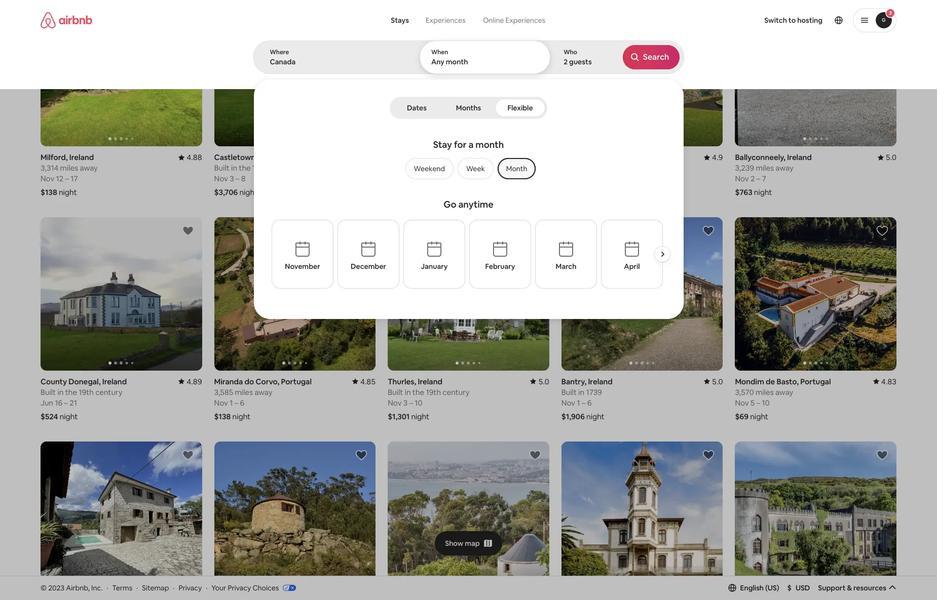 Task type: vqa. For each thing, say whether or not it's contained in the screenshot.
rightmost 29 button
no



Task type: describe. For each thing, give the bounding box(es) containing it.
experiences button
[[417, 10, 474, 30]]

– inside "mondim de basto, portugal 3,570 miles away nov 5 – 10 $69 night"
[[756, 398, 760, 408]]

© 2023 airbnb, inc. ·
[[41, 584, 108, 593]]

$524
[[41, 412, 58, 421]]

sitemap
[[142, 584, 169, 593]]

&
[[847, 584, 852, 593]]

stays button
[[383, 10, 417, 30]]

add to wishlist: caparica, portugal image
[[529, 449, 541, 462]]

mondim de basto, portugal 3,570 miles away nov 5 – 10 $69 night
[[735, 377, 831, 422]]

guests
[[569, 57, 592, 66]]

de
[[766, 377, 775, 387]]

5.0 out of 5 average rating image for thurles, ireland built in the 19th century nov 3 – 10 $1,301 night
[[530, 377, 549, 387]]

nov inside miranda do corvo, portugal 3,585 miles away nov 1 – 6 $138 night
[[214, 398, 228, 408]]

miles for 6
[[408, 163, 427, 173]]

4.85
[[360, 377, 376, 387]]

$69
[[735, 412, 749, 422]]

county
[[41, 377, 67, 387]]

cities
[[563, 65, 578, 73]]

add to wishlist: bantry, ireland image
[[703, 225, 715, 237]]

century for castletownroche,
[[269, 163, 296, 173]]

corvo,
[[256, 377, 279, 387]]

basto,
[[777, 377, 799, 387]]

months
[[456, 103, 481, 113]]

19th inside county donegal, ireland built in the 19th century jun 16 – 21 $524 night
[[79, 388, 94, 397]]

3 for $1,301
[[403, 398, 408, 408]]

miranda
[[214, 377, 243, 387]]

dates button
[[392, 99, 442, 117]]

online experiences
[[483, 16, 545, 25]]

3,570
[[735, 388, 754, 397]]

in inside county donegal, ireland built in the 19th century jun 16 – 21 $524 night
[[58, 388, 64, 397]]

add to wishlist: mondim de basto, portugal image
[[876, 225, 888, 237]]

portugal for mondim de basto, portugal 3,570 miles away nov 5 – 10 $69 night
[[800, 377, 831, 387]]

where
[[270, 48, 289, 56]]

$1,301
[[388, 412, 410, 422]]

go anytime group
[[272, 195, 675, 306]]

$3,706
[[214, 188, 238, 197]]

milford, ireland 3,314 miles away nov 12 – 17 $138 night
[[41, 153, 98, 197]]

dates
[[407, 103, 427, 113]]

terms · sitemap · privacy ·
[[112, 584, 207, 593]]

thurles, ireland built in the 19th century nov 3 – 10 $1,301 night
[[388, 377, 470, 422]]

what can we help you find? tab list
[[383, 10, 474, 30]]

nov inside castletownroche, ireland built in the 12th century nov 3 – 8 $3,706 night
[[214, 174, 228, 183]]

stays
[[391, 16, 409, 25]]

8
[[241, 174, 246, 183]]

– inside vilela, portugal 3,545 miles away nov 1 – 6
[[408, 174, 412, 183]]

1739
[[586, 388, 602, 397]]

ballyconneely,
[[735, 153, 786, 162]]

3,314
[[41, 163, 58, 173]]

10 for nov 3 – 10
[[415, 398, 422, 408]]

march button
[[535, 220, 597, 289]]

earth
[[384, 65, 399, 73]]

4.83
[[881, 377, 897, 387]]

nov inside "mondim de basto, portugal 3,570 miles away nov 5 – 10 $69 night"
[[735, 398, 749, 408]]

Where field
[[270, 57, 402, 66]]

built inside county donegal, ireland built in the 19th century jun 16 – 21 $524 night
[[41, 388, 56, 397]]

castletownroche,
[[214, 153, 278, 162]]

your privacy choices
[[211, 584, 279, 593]]

night inside thurles, ireland built in the 19th century nov 3 – 10 $1,301 night
[[411, 412, 429, 422]]

february
[[485, 262, 515, 271]]

3,545
[[388, 163, 407, 173]]

4.89
[[187, 377, 202, 387]]

who 2 guests
[[564, 48, 592, 66]]

the for $3,706
[[239, 163, 251, 173]]

6 inside miranda do corvo, portugal 3,585 miles away nov 1 – 6 $138 night
[[240, 398, 244, 408]]

anytime
[[458, 199, 493, 210]]

stay
[[433, 139, 452, 151]]

century inside county donegal, ireland built in the 19th century jun 16 – 21 $524 night
[[95, 388, 122, 397]]

when any month
[[431, 48, 468, 66]]

night inside miranda do corvo, portugal 3,585 miles away nov 1 – 6 $138 night
[[232, 412, 250, 421]]

the for $1,301
[[412, 388, 424, 397]]

inc.
[[91, 584, 103, 593]]

built for bantry, ireland built in 1739 nov 1 – 6 $1,906 night
[[561, 388, 577, 397]]

miles for 17
[[60, 163, 78, 173]]

stays tab panel
[[253, 41, 684, 319]]

miles inside miranda do corvo, portugal 3,585 miles away nov 1 – 6 $138 night
[[235, 388, 253, 397]]

december button
[[338, 220, 399, 289]]

your
[[211, 584, 226, 593]]

5.0 for bantry, ireland built in 1739 nov 1 – 6 $1,906 night
[[712, 377, 723, 387]]

built for castletownroche, ireland built in the 12th century nov 3 – 8 $3,706 night
[[214, 163, 229, 173]]

2 privacy from the left
[[228, 584, 251, 593]]

april
[[624, 262, 640, 271]]

ireland for milford, ireland 3,314 miles away nov 12 – 17 $138 night
[[69, 153, 94, 162]]

nov inside milford, ireland 3,314 miles away nov 12 – 17 $138 night
[[41, 174, 54, 183]]

add to wishlist: thurles, ireland image
[[529, 225, 541, 237]]

5.0 for ballyconneely, ireland 3,239 miles away nov 2 – 7 $763 night
[[886, 153, 897, 162]]

17
[[71, 174, 78, 183]]

4.89 out of 5 average rating image
[[179, 377, 202, 387]]

go anytime
[[444, 199, 493, 210]]

iconic
[[545, 65, 562, 73]]

built for thurles, ireland built in the 19th century nov 3 – 10 $1,301 night
[[388, 388, 403, 397]]

4.83 out of 5 average rating image
[[873, 377, 897, 387]]

5.0 for thurles, ireland built in the 19th century nov 3 – 10 $1,301 night
[[538, 377, 549, 387]]

$138 inside milford, ireland 3,314 miles away nov 12 – 17 $138 night
[[41, 188, 57, 197]]

21
[[70, 398, 77, 408]]

any
[[431, 57, 444, 66]]

add to wishlist: county donegal, ireland image
[[182, 225, 194, 237]]

– inside milford, ireland 3,314 miles away nov 12 – 17 $138 night
[[65, 174, 69, 183]]

show
[[445, 539, 463, 548]]

a
[[468, 139, 474, 151]]

weekend
[[414, 164, 445, 173]]

show map button
[[435, 531, 502, 556]]

support & resources button
[[818, 584, 897, 593]]

bantry,
[[561, 377, 586, 387]]

sitemap link
[[142, 584, 169, 593]]

tab list inside "stays" tab panel
[[392, 97, 545, 119]]

nov inside vilela, portugal 3,545 miles away nov 1 – 6
[[388, 174, 402, 183]]

nov inside thurles, ireland built in the 19th century nov 3 – 10 $1,301 night
[[388, 398, 402, 408]]

5
[[751, 398, 755, 408]]

5.0 out of 5 average rating image
[[878, 153, 897, 162]]

choices
[[253, 584, 279, 593]]

for
[[454, 139, 467, 151]]

in for thurles, ireland built in the 19th century nov 3 – 10 $1,301 night
[[405, 388, 411, 397]]

4.9 out of 5 average rating image
[[704, 153, 723, 162]]

castletownroche, ireland built in the 12th century nov 3 – 8 $3,706 night
[[214, 153, 304, 197]]

night inside "mondim de basto, portugal 3,570 miles away nov 5 – 10 $69 night"
[[750, 412, 768, 422]]

add to wishlist: braga, portugal image
[[182, 449, 194, 462]]

miles inside "mondim de basto, portugal 3,570 miles away nov 5 – 10 $69 night"
[[756, 388, 774, 397]]

ireland for bantry, ireland built in 1739 nov 1 – 6 $1,906 night
[[588, 377, 613, 387]]

terms
[[112, 584, 132, 593]]

barns
[[442, 65, 458, 73]]

4.88 out of 5 average rating image
[[179, 153, 202, 162]]

none search field containing stay for a month
[[253, 0, 684, 319]]

vilela, portugal 3,545 miles away nov 1 – 6
[[388, 153, 446, 183]]

ireland for castletownroche, ireland built in the 12th century nov 3 – 8 $3,706 night
[[280, 153, 304, 162]]

add to wishlist: ballyconneely, ireland image
[[876, 1, 888, 13]]

$763
[[735, 188, 752, 197]]

2023
[[48, 584, 64, 593]]

your privacy choices link
[[211, 584, 296, 593]]

1 for built
[[577, 398, 580, 408]]

group inside stay for a month group
[[401, 158, 536, 179]]

in for castletownroche, ireland built in the 12th century nov 3 – 8 $3,706 night
[[231, 163, 237, 173]]

away inside miranda do corvo, portugal 3,585 miles away nov 1 – 6 $138 night
[[254, 388, 272, 397]]

4.9
[[712, 153, 723, 162]]



Task type: locate. For each thing, give the bounding box(es) containing it.
ireland inside bantry, ireland built in 1739 nov 1 – 6 $1,906 night
[[588, 377, 613, 387]]

2 left the 7
[[751, 174, 755, 183]]

2 horizontal spatial 5.0
[[886, 153, 897, 162]]

ireland inside castletownroche, ireland built in the 12th century nov 3 – 8 $3,706 night
[[280, 153, 304, 162]]

1 privacy from the left
[[179, 584, 202, 593]]

built down bantry,
[[561, 388, 577, 397]]

portugal inside "mondim de basto, portugal 3,570 miles away nov 5 – 10 $69 night"
[[800, 377, 831, 387]]

2 inside 'ballyconneely, ireland 3,239 miles away nov 2 – 7 $763 night'
[[751, 174, 755, 183]]

night down 3,585
[[232, 412, 250, 421]]

to
[[789, 16, 796, 25]]

century inside thurles, ireland built in the 19th century nov 3 – 10 $1,301 night
[[443, 388, 470, 397]]

in left '1739' on the bottom of page
[[578, 388, 584, 397]]

milford,
[[41, 153, 68, 162]]

0 horizontal spatial 6
[[240, 398, 244, 408]]

1 horizontal spatial 1
[[403, 174, 406, 183]]

1 horizontal spatial 10
[[762, 398, 770, 408]]

1 horizontal spatial 6
[[414, 174, 418, 183]]

4.67
[[534, 153, 549, 162]]

support
[[818, 584, 846, 593]]

april button
[[601, 220, 663, 289]]

ireland for thurles, ireland built in the 19th century nov 3 – 10 $1,301 night
[[418, 377, 442, 387]]

spaces
[[665, 65, 685, 73]]

airbnb,
[[66, 584, 90, 593]]

night inside 'ballyconneely, ireland 3,239 miles away nov 2 – 7 $763 night'
[[754, 188, 772, 197]]

ireland up '1739' on the bottom of page
[[588, 377, 613, 387]]

night right $1,301 at the bottom left of page
[[411, 412, 429, 422]]

ireland right donegal,
[[102, 377, 127, 387]]

16
[[55, 398, 62, 408]]

night
[[59, 188, 77, 197], [239, 188, 258, 197], [754, 188, 772, 197], [60, 412, 78, 421], [232, 412, 250, 421], [586, 412, 604, 421], [411, 412, 429, 422], [750, 412, 768, 422]]

2 horizontal spatial century
[[443, 388, 470, 397]]

miles right 3,545
[[408, 163, 427, 173]]

– up $1,906
[[582, 398, 586, 408]]

ireland right ballyconneely,
[[787, 153, 812, 162]]

2 19th from the left
[[426, 388, 441, 397]]

$138 down "12"
[[41, 188, 57, 197]]

– inside county donegal, ireland built in the 19th century jun 16 – 21 $524 night
[[64, 398, 68, 408]]

donegal,
[[69, 377, 101, 387]]

1 down 3,585
[[230, 398, 233, 408]]

4.67 out of 5 average rating image
[[526, 153, 549, 162]]

$
[[787, 584, 792, 593]]

go
[[444, 199, 456, 210]]

3 inside castletownroche, ireland built in the 12th century nov 3 – 8 $3,706 night
[[230, 174, 234, 183]]

– left the 21
[[64, 398, 68, 408]]

$138 inside miranda do corvo, portugal 3,585 miles away nov 1 – 6 $138 night
[[214, 412, 231, 421]]

built inside castletownroche, ireland built in the 12th century nov 3 – 8 $3,706 night
[[214, 163, 229, 173]]

– up $1,301 at the bottom left of page
[[409, 398, 413, 408]]

privacy right "your"
[[228, 584, 251, 593]]

5.0 out of 5 average rating image
[[704, 377, 723, 387], [530, 377, 549, 387]]

–
[[65, 174, 69, 183], [236, 174, 239, 183], [408, 174, 412, 183], [757, 174, 760, 183], [64, 398, 68, 408], [234, 398, 238, 408], [582, 398, 586, 408], [409, 398, 413, 408], [756, 398, 760, 408]]

century inside castletownroche, ireland built in the 12th century nov 3 – 8 $3,706 night
[[269, 163, 296, 173]]

5.0 out of 5 average rating image left mondim
[[704, 377, 723, 387]]

portugal
[[411, 153, 441, 162], [281, 377, 312, 387], [800, 377, 831, 387]]

6 down weekend
[[414, 174, 418, 183]]

0 horizontal spatial century
[[95, 388, 122, 397]]

None search field
[[253, 0, 684, 319]]

away for 7
[[776, 163, 794, 173]]

$ usd
[[787, 584, 810, 593]]

2 inside who 2 guests
[[564, 57, 568, 66]]

usd
[[796, 584, 810, 593]]

– left 8
[[236, 174, 239, 183]]

– down 'vilela,'
[[408, 174, 412, 183]]

month inside group
[[475, 139, 504, 151]]

portugal for miranda do corvo, portugal 3,585 miles away nov 1 – 6 $138 night
[[281, 377, 312, 387]]

1 for 3,545
[[403, 174, 406, 183]]

2 horizontal spatial 6
[[587, 398, 592, 408]]

night right $1,906
[[586, 412, 604, 421]]

earth homes
[[384, 65, 420, 73]]

night down the 21
[[60, 412, 78, 421]]

6 down miranda
[[240, 398, 244, 408]]

2 experiences from the left
[[506, 16, 545, 25]]

3 left 8
[[230, 174, 234, 183]]

19th inside thurles, ireland built in the 19th century nov 3 – 10 $1,301 night
[[426, 388, 441, 397]]

1 down 3,545
[[403, 174, 406, 183]]

miranda do corvo, portugal 3,585 miles away nov 1 – 6 $138 night
[[214, 377, 312, 421]]

· left "your"
[[206, 584, 207, 593]]

portugal inside vilela, portugal 3,545 miles away nov 1 – 6
[[411, 153, 441, 162]]

february button
[[469, 220, 531, 289]]

night inside county donegal, ireland built in the 19th century jun 16 – 21 $524 night
[[60, 412, 78, 421]]

1 vertical spatial month
[[475, 139, 504, 151]]

night down 5
[[750, 412, 768, 422]]

nov
[[41, 174, 54, 183], [214, 174, 228, 183], [388, 174, 402, 183], [735, 174, 749, 183], [214, 398, 228, 408], [561, 398, 575, 408], [388, 398, 402, 408], [735, 398, 749, 408]]

group containing weekend
[[401, 158, 536, 179]]

thurles,
[[388, 377, 416, 387]]

0 vertical spatial $138
[[41, 188, 57, 197]]

1 inside vilela, portugal 3,545 miles away nov 1 – 6
[[403, 174, 406, 183]]

0 vertical spatial 3
[[230, 174, 234, 183]]

0 horizontal spatial 3
[[230, 174, 234, 183]]

away down stay
[[428, 163, 446, 173]]

1 horizontal spatial century
[[269, 163, 296, 173]]

the down thurles,
[[412, 388, 424, 397]]

built inside thurles, ireland built in the 19th century nov 3 – 10 $1,301 night
[[388, 388, 403, 397]]

miles down de
[[756, 388, 774, 397]]

ireland
[[69, 153, 94, 162], [280, 153, 304, 162], [787, 153, 812, 162], [102, 377, 127, 387], [588, 377, 613, 387], [418, 377, 442, 387]]

2 right add to wishlist: ballyconneely, ireland image
[[889, 10, 892, 16]]

nov inside 'ballyconneely, ireland 3,239 miles away nov 2 – 7 $763 night'
[[735, 174, 749, 183]]

19th
[[79, 388, 94, 397], [426, 388, 441, 397]]

1 inside miranda do corvo, portugal 3,585 miles away nov 1 – 6 $138 night
[[230, 398, 233, 408]]

mondim
[[735, 377, 764, 387]]

10 for nov 5 – 10
[[762, 398, 770, 408]]

january button
[[403, 220, 465, 289]]

1 5.0 out of 5 average rating image from the left
[[704, 377, 723, 387]]

2 horizontal spatial 2
[[889, 10, 892, 16]]

nov down 3,545
[[388, 174, 402, 183]]

· right the inc.
[[107, 584, 108, 593]]

group
[[41, 0, 202, 146], [214, 0, 376, 146], [388, 0, 549, 146], [561, 0, 723, 146], [735, 0, 937, 146], [41, 41, 723, 80], [401, 158, 536, 179], [41, 217, 202, 371], [214, 217, 376, 371], [388, 217, 549, 371], [561, 217, 723, 371], [735, 217, 937, 371], [41, 442, 202, 595], [214, 442, 376, 595], [388, 442, 711, 595], [561, 442, 723, 595], [735, 442, 897, 595]]

night inside milford, ireland 3,314 miles away nov 12 – 17 $138 night
[[59, 188, 77, 197]]

english
[[740, 584, 764, 593]]

1 vertical spatial 2
[[564, 57, 568, 66]]

group containing iconic cities
[[41, 41, 723, 80]]

6 for built
[[587, 398, 592, 408]]

privacy
[[179, 584, 202, 593], [228, 584, 251, 593]]

– inside castletownroche, ireland built in the 12th century nov 3 – 8 $3,706 night
[[236, 174, 239, 183]]

night inside castletownroche, ireland built in the 12th century nov 3 – 8 $3,706 night
[[239, 188, 258, 197]]

in inside thurles, ireland built in the 19th century nov 3 – 10 $1,301 night
[[405, 388, 411, 397]]

stay for a month group
[[304, 135, 633, 195]]

miles up the 7
[[756, 163, 774, 173]]

portugal inside miranda do corvo, portugal 3,585 miles away nov 1 – 6 $138 night
[[281, 377, 312, 387]]

1 horizontal spatial experiences
[[506, 16, 545, 25]]

ireland right "castletownroche,"
[[280, 153, 304, 162]]

in down thurles,
[[405, 388, 411, 397]]

3 inside thurles, ireland built in the 19th century nov 3 – 10 $1,301 night
[[403, 398, 408, 408]]

add to wishlist: marinhas, portugal image
[[355, 449, 368, 462]]

3 for $3,706
[[230, 174, 234, 183]]

ireland inside thurles, ireland built in the 19th century nov 3 – 10 $1,301 night
[[418, 377, 442, 387]]

0 horizontal spatial experiences
[[426, 16, 465, 25]]

week
[[466, 164, 485, 173]]

portugal right the corvo,
[[281, 377, 312, 387]]

ireland right thurles,
[[418, 377, 442, 387]]

support & resources
[[818, 584, 886, 593]]

built up '$3,706' at the top
[[214, 163, 229, 173]]

1 horizontal spatial the
[[239, 163, 251, 173]]

away inside "mondim de basto, portugal 3,570 miles away nov 5 – 10 $69 night"
[[775, 388, 793, 397]]

add to wishlist: clifden, ireland image
[[876, 449, 888, 462]]

0 horizontal spatial 2
[[564, 57, 568, 66]]

1 horizontal spatial 5.0 out of 5 average rating image
[[704, 377, 723, 387]]

0 horizontal spatial month
[[446, 57, 468, 66]]

3 up $1,301 at the bottom left of page
[[403, 398, 408, 408]]

night down 17
[[59, 188, 77, 197]]

2 5.0 out of 5 average rating image from the left
[[530, 377, 549, 387]]

december
[[351, 262, 386, 271]]

2 horizontal spatial 1
[[577, 398, 580, 408]]

1 horizontal spatial portugal
[[411, 153, 441, 162]]

nov down 3,314
[[41, 174, 54, 183]]

0 horizontal spatial 5.0 out of 5 average rating image
[[530, 377, 549, 387]]

nov up '$3,706' at the top
[[214, 174, 228, 183]]

0 horizontal spatial privacy
[[179, 584, 202, 593]]

2 button
[[853, 8, 897, 32]]

profile element
[[565, 0, 897, 41]]

away for 6
[[428, 163, 446, 173]]

built down thurles,
[[388, 388, 403, 397]]

experiences right online
[[506, 16, 545, 25]]

– left the 7
[[757, 174, 760, 183]]

0 horizontal spatial 19th
[[79, 388, 94, 397]]

nov up $1,906
[[561, 398, 575, 408]]

months button
[[444, 99, 493, 117]]

1 horizontal spatial privacy
[[228, 584, 251, 593]]

the up the 21
[[65, 388, 77, 397]]

5.0 out of 5 average rating image left bantry,
[[530, 377, 549, 387]]

5.0 out of 5 average rating image for bantry, ireland built in 1739 nov 1 – 6 $1,906 night
[[704, 377, 723, 387]]

1 vertical spatial $138
[[214, 412, 231, 421]]

– left 17
[[65, 174, 69, 183]]

nov down '3,239'
[[735, 174, 749, 183]]

$1,906
[[561, 412, 585, 421]]

ireland inside 'ballyconneely, ireland 3,239 miles away nov 2 – 7 $763 night'
[[787, 153, 812, 162]]

1 vertical spatial 3
[[403, 398, 408, 408]]

ballyconneely, ireland 3,239 miles away nov 2 – 7 $763 night
[[735, 153, 812, 197]]

1 inside bantry, ireland built in 1739 nov 1 – 6 $1,906 night
[[577, 398, 580, 408]]

1 horizontal spatial 19th
[[426, 388, 441, 397]]

privacy link
[[179, 584, 202, 593]]

7
[[762, 174, 766, 183]]

march
[[556, 262, 576, 271]]

ireland for ballyconneely, ireland 3,239 miles away nov 2 – 7 $763 night
[[787, 153, 812, 162]]

miles up 17
[[60, 163, 78, 173]]

add to wishlist: seixas, caminha., portugal image
[[703, 449, 715, 462]]

night down 8
[[239, 188, 258, 197]]

experiences up when
[[426, 16, 465, 25]]

portugal up weekend
[[411, 153, 441, 162]]

experiences inside "link"
[[506, 16, 545, 25]]

nov inside bantry, ireland built in 1739 nov 1 – 6 $1,906 night
[[561, 398, 575, 408]]

miles
[[60, 163, 78, 173], [408, 163, 427, 173], [756, 163, 774, 173], [235, 388, 253, 397], [756, 388, 774, 397]]

0 horizontal spatial portugal
[[281, 377, 312, 387]]

6 inside bantry, ireland built in 1739 nov 1 – 6 $1,906 night
[[587, 398, 592, 408]]

night down the 7
[[754, 188, 772, 197]]

away inside milford, ireland 3,314 miles away nov 12 – 17 $138 night
[[80, 163, 98, 173]]

miles inside vilela, portugal 3,545 miles away nov 1 – 6
[[408, 163, 427, 173]]

©
[[41, 584, 47, 593]]

nov left 5
[[735, 398, 749, 408]]

when
[[431, 48, 448, 56]]

1 horizontal spatial month
[[475, 139, 504, 151]]

built up jun
[[41, 388, 56, 397]]

show map
[[445, 539, 480, 548]]

1 10 from the left
[[415, 398, 422, 408]]

10 down thurles,
[[415, 398, 422, 408]]

(us)
[[765, 584, 779, 593]]

month inside when any month
[[446, 57, 468, 66]]

in inside bantry, ireland built in 1739 nov 1 – 6 $1,906 night
[[578, 388, 584, 397]]

the inside county donegal, ireland built in the 19th century jun 16 – 21 $524 night
[[65, 388, 77, 397]]

switch to hosting
[[764, 16, 823, 25]]

0 vertical spatial month
[[446, 57, 468, 66]]

tab list
[[392, 97, 545, 119]]

6 inside vilela, portugal 3,545 miles away nov 1 – 6
[[414, 174, 418, 183]]

experiences inside button
[[426, 16, 465, 25]]

– inside bantry, ireland built in 1739 nov 1 – 6 $1,906 night
[[582, 398, 586, 408]]

away down ballyconneely,
[[776, 163, 794, 173]]

november button
[[272, 220, 333, 289]]

built
[[214, 163, 229, 173], [41, 388, 56, 397], [561, 388, 577, 397], [388, 388, 403, 397]]

– down miranda
[[234, 398, 238, 408]]

jun
[[41, 398, 53, 408]]

who
[[564, 48, 577, 56]]

month right the a
[[475, 139, 504, 151]]

away down basto,
[[775, 388, 793, 397]]

2 down the who
[[564, 57, 568, 66]]

flexible
[[508, 103, 533, 113]]

3,585
[[214, 388, 233, 397]]

1 horizontal spatial 3
[[403, 398, 408, 408]]

4 · from the left
[[206, 584, 207, 593]]

2 10 from the left
[[762, 398, 770, 408]]

1 up $1,906
[[577, 398, 580, 408]]

ireland up 17
[[69, 153, 94, 162]]

miles inside milford, ireland 3,314 miles away nov 12 – 17 $138 night
[[60, 163, 78, 173]]

1 horizontal spatial $138
[[214, 412, 231, 421]]

1 19th from the left
[[79, 388, 94, 397]]

stay for a month
[[433, 139, 504, 151]]

3
[[230, 174, 234, 183], [403, 398, 408, 408]]

away for 17
[[80, 163, 98, 173]]

tab list containing dates
[[392, 97, 545, 119]]

0 horizontal spatial $138
[[41, 188, 57, 197]]

in up 16
[[58, 388, 64, 397]]

0 horizontal spatial 1
[[230, 398, 233, 408]]

0 horizontal spatial 5.0
[[538, 377, 549, 387]]

the inside castletownroche, ireland built in the 12th century nov 3 – 8 $3,706 night
[[239, 163, 251, 173]]

in inside castletownroche, ireland built in the 12th century nov 3 – 8 $3,706 night
[[231, 163, 237, 173]]

away inside vilela, portugal 3,545 miles away nov 1 – 6
[[428, 163, 446, 173]]

nov up $1,301 at the bottom left of page
[[388, 398, 402, 408]]

built inside bantry, ireland built in 1739 nov 1 – 6 $1,906 night
[[561, 388, 577, 397]]

– inside miranda do corvo, portugal 3,585 miles away nov 1 – 6 $138 night
[[234, 398, 238, 408]]

1 horizontal spatial 5.0
[[712, 377, 723, 387]]

the down "castletownroche,"
[[239, 163, 251, 173]]

iconic cities
[[545, 65, 578, 73]]

4.85 out of 5 average rating image
[[352, 377, 376, 387]]

4.88
[[187, 153, 202, 162]]

online experiences link
[[474, 10, 554, 30]]

2 vertical spatial 2
[[751, 174, 755, 183]]

5.0
[[886, 153, 897, 162], [712, 377, 723, 387], [538, 377, 549, 387]]

10 inside "mondim de basto, portugal 3,570 miles away nov 5 – 10 $69 night"
[[762, 398, 770, 408]]

– right 5
[[756, 398, 760, 408]]

miles inside 'ballyconneely, ireland 3,239 miles away nov 2 – 7 $763 night'
[[756, 163, 774, 173]]

2 · from the left
[[136, 584, 138, 593]]

2 horizontal spatial the
[[412, 388, 424, 397]]

switch to hosting link
[[758, 10, 829, 31]]

2 horizontal spatial portugal
[[800, 377, 831, 387]]

6 down '1739' on the bottom of page
[[587, 398, 592, 408]]

1 · from the left
[[107, 584, 108, 593]]

6 for 3,545
[[414, 174, 418, 183]]

ireland inside milford, ireland 3,314 miles away nov 12 – 17 $138 night
[[69, 153, 94, 162]]

· left the privacy link
[[173, 584, 175, 593]]

ireland inside county donegal, ireland built in the 19th century jun 16 – 21 $524 night
[[102, 377, 127, 387]]

1 horizontal spatial 2
[[751, 174, 755, 183]]

night inside bantry, ireland built in 1739 nov 1 – 6 $1,906 night
[[586, 412, 604, 421]]

miles down do
[[235, 388, 253, 397]]

· right terms
[[136, 584, 138, 593]]

switch
[[764, 16, 787, 25]]

nov down 3,585
[[214, 398, 228, 408]]

hosting
[[797, 16, 823, 25]]

away right 3,314
[[80, 163, 98, 173]]

12th
[[252, 163, 267, 173]]

month right any on the left top
[[446, 57, 468, 66]]

0 horizontal spatial the
[[65, 388, 77, 397]]

miles for 7
[[756, 163, 774, 173]]

resources
[[854, 584, 886, 593]]

english (us)
[[740, 584, 779, 593]]

vilela,
[[388, 153, 409, 162]]

bantry, ireland built in 1739 nov 1 – 6 $1,906 night
[[561, 377, 613, 421]]

in down "castletownroche,"
[[231, 163, 237, 173]]

0 vertical spatial 2
[[889, 10, 892, 16]]

2 inside dropdown button
[[889, 10, 892, 16]]

– inside 'ballyconneely, ireland 3,239 miles away nov 2 – 7 $763 night'
[[757, 174, 760, 183]]

flexible button
[[495, 99, 545, 117]]

the inside thurles, ireland built in the 19th century nov 3 – 10 $1,301 night
[[412, 388, 424, 397]]

3 · from the left
[[173, 584, 175, 593]]

– inside thurles, ireland built in the 19th century nov 3 – 10 $1,301 night
[[409, 398, 413, 408]]

away
[[80, 163, 98, 173], [428, 163, 446, 173], [776, 163, 794, 173], [254, 388, 272, 397], [775, 388, 793, 397]]

portugal right basto,
[[800, 377, 831, 387]]

1 experiences from the left
[[426, 16, 465, 25]]

10 inside thurles, ireland built in the 19th century nov 3 – 10 $1,301 night
[[415, 398, 422, 408]]

12
[[56, 174, 63, 183]]

away inside 'ballyconneely, ireland 3,239 miles away nov 2 – 7 $763 night'
[[776, 163, 794, 173]]

english (us) button
[[728, 584, 779, 593]]

0 horizontal spatial 10
[[415, 398, 422, 408]]

$138 down 3,585
[[214, 412, 231, 421]]

privacy left "your"
[[179, 584, 202, 593]]

century for thurles,
[[443, 388, 470, 397]]

away down the corvo,
[[254, 388, 272, 397]]

10 right 5
[[762, 398, 770, 408]]

in for bantry, ireland built in 1739 nov 1 – 6 $1,906 night
[[578, 388, 584, 397]]

caves
[[600, 65, 618, 73]]



